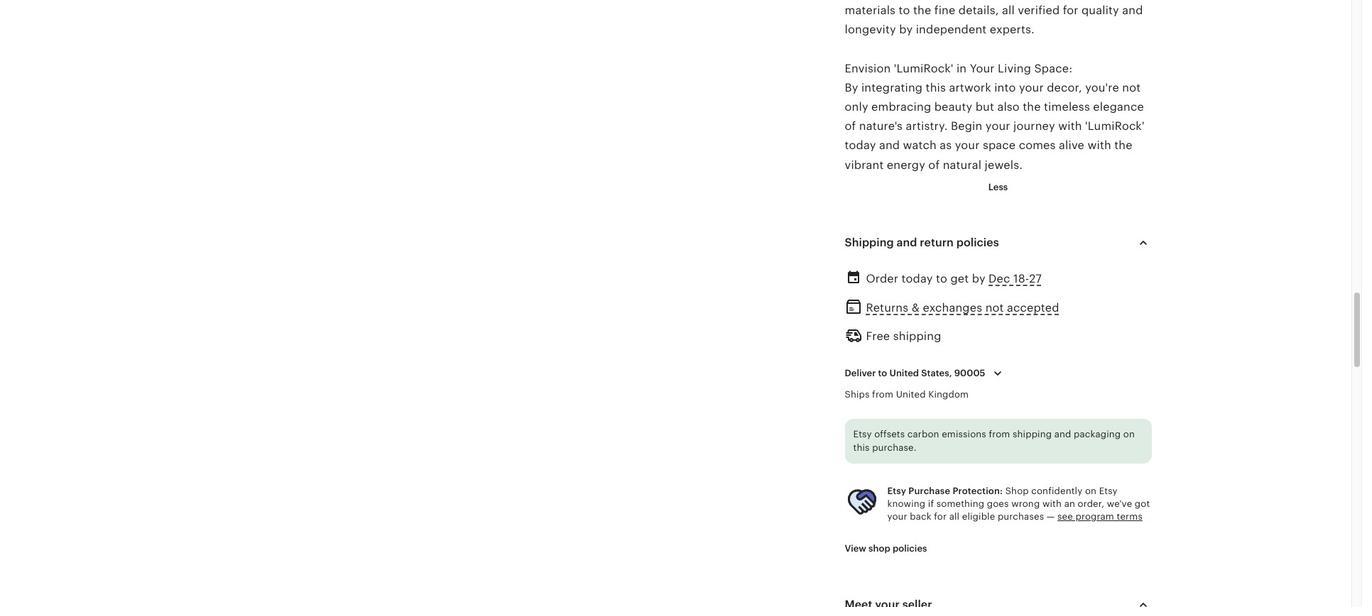 Task type: vqa. For each thing, say whether or not it's contained in the screenshot.
Living
yes



Task type: locate. For each thing, give the bounding box(es) containing it.
0 vertical spatial policies
[[957, 237, 1000, 249]]

with up "alive"
[[1059, 120, 1083, 132]]

1 vertical spatial with
[[1088, 140, 1112, 152]]

1 horizontal spatial policies
[[957, 237, 1000, 249]]

watch
[[904, 140, 937, 152]]

etsy left offsets
[[854, 429, 872, 440]]

with up —
[[1043, 499, 1062, 509]]

1 horizontal spatial not
[[1123, 82, 1141, 94]]

etsy up we've
[[1100, 486, 1118, 497]]

less
[[989, 182, 1009, 192]]

the down elegance
[[1115, 140, 1133, 152]]

from right emissions
[[989, 429, 1011, 440]]

0 vertical spatial this
[[926, 82, 946, 94]]

etsy up knowing
[[888, 486, 907, 497]]

1 horizontal spatial to
[[936, 273, 948, 285]]

return
[[920, 237, 954, 249]]

and
[[880, 140, 900, 152], [897, 237, 918, 249], [1055, 429, 1072, 440]]

0 vertical spatial to
[[936, 273, 948, 285]]

and left return
[[897, 237, 918, 249]]

1 horizontal spatial of
[[929, 159, 940, 171]]

exchanges
[[923, 302, 983, 314]]

and down nature's
[[880, 140, 900, 152]]

18-
[[1014, 273, 1030, 285]]

united for to
[[890, 368, 920, 379]]

'lumirock' up integrating
[[894, 62, 954, 74]]

on up order,
[[1086, 486, 1097, 497]]

the up journey
[[1023, 101, 1041, 113]]

not inside button
[[986, 302, 1004, 314]]

with right "alive"
[[1088, 140, 1112, 152]]

0 horizontal spatial today
[[845, 140, 876, 152]]

from inside etsy offsets carbon emissions from shipping and packaging on this purchase.
[[989, 429, 1011, 440]]

your down begin
[[956, 140, 980, 152]]

1 horizontal spatial shipping
[[1013, 429, 1052, 440]]

by
[[973, 273, 986, 285]]

we've
[[1108, 499, 1133, 509]]

you're
[[1086, 82, 1120, 94]]

0 horizontal spatial etsy
[[854, 429, 872, 440]]

0 vertical spatial 'lumirock'
[[894, 62, 954, 74]]

'lumirock' down elegance
[[1086, 120, 1145, 132]]

not
[[1123, 82, 1141, 94], [986, 302, 1004, 314]]

to right deliver
[[879, 368, 888, 379]]

this inside by integrating this artwork into your decor, you're not only embracing beauty but also the timeless elegance of nature's artistry. begin your journey with 'lumirock' today and watch as your space comes alive with the vibrant energy of natural jewels.
[[926, 82, 946, 94]]

your
[[970, 62, 995, 74]]

of down the 'only'
[[845, 120, 857, 132]]

0 vertical spatial on
[[1124, 429, 1135, 440]]

wrong
[[1012, 499, 1041, 509]]

0 vertical spatial shipping
[[894, 331, 942, 343]]

0 vertical spatial united
[[890, 368, 920, 379]]

to
[[936, 273, 948, 285], [879, 368, 888, 379]]

shop
[[1006, 486, 1029, 497]]

shipping up shop at bottom
[[1013, 429, 1052, 440]]

1 vertical spatial 'lumirock'
[[1086, 120, 1145, 132]]

your down the living
[[1020, 82, 1044, 94]]

this up beauty
[[926, 82, 946, 94]]

purchase
[[909, 486, 951, 497]]

this inside etsy offsets carbon emissions from shipping and packaging on this purchase.
[[854, 443, 870, 454]]

with inside the shop confidently on etsy knowing if something goes wrong with an order, we've got your back for all eligible purchases —
[[1043, 499, 1062, 509]]

only
[[845, 101, 869, 113]]

integrating
[[862, 82, 923, 94]]

this left purchase.
[[854, 443, 870, 454]]

your down knowing
[[888, 512, 908, 522]]

to left get
[[936, 273, 948, 285]]

united up ships from united kingdom
[[890, 368, 920, 379]]

ships
[[845, 390, 870, 400]]

1 vertical spatial and
[[897, 237, 918, 249]]

0 horizontal spatial of
[[845, 120, 857, 132]]

get
[[951, 273, 969, 285]]

0 horizontal spatial on
[[1086, 486, 1097, 497]]

1 vertical spatial this
[[854, 443, 870, 454]]

of
[[845, 120, 857, 132], [929, 159, 940, 171]]

0 vertical spatial today
[[845, 140, 876, 152]]

1 vertical spatial shipping
[[1013, 429, 1052, 440]]

view
[[845, 544, 867, 554]]

0 vertical spatial the
[[1023, 101, 1041, 113]]

united
[[890, 368, 920, 379], [896, 390, 926, 400]]

0 horizontal spatial from
[[873, 390, 894, 400]]

today up "vibrant"
[[845, 140, 876, 152]]

1 horizontal spatial from
[[989, 429, 1011, 440]]

shipping
[[894, 331, 942, 343], [1013, 429, 1052, 440]]

shipping
[[845, 237, 894, 249]]

2 vertical spatial and
[[1055, 429, 1072, 440]]

1 vertical spatial the
[[1115, 140, 1133, 152]]

policies right the shop
[[893, 544, 928, 554]]

shipping inside etsy offsets carbon emissions from shipping and packaging on this purchase.
[[1013, 429, 1052, 440]]

living
[[998, 62, 1032, 74]]

0 vertical spatial of
[[845, 120, 857, 132]]

2 horizontal spatial etsy
[[1100, 486, 1118, 497]]

your up space
[[986, 120, 1011, 132]]

1 vertical spatial not
[[986, 302, 1004, 314]]

0 vertical spatial not
[[1123, 82, 1141, 94]]

1 vertical spatial united
[[896, 390, 926, 400]]

free
[[867, 331, 891, 343]]

this
[[926, 82, 946, 94], [854, 443, 870, 454]]

0 horizontal spatial policies
[[893, 544, 928, 554]]

etsy for etsy purchase protection:
[[888, 486, 907, 497]]

terms
[[1117, 512, 1143, 522]]

0 horizontal spatial this
[[854, 443, 870, 454]]

accepted
[[1008, 302, 1060, 314]]

etsy offsets carbon emissions from shipping and packaging on this purchase.
[[854, 429, 1135, 454]]

and left packaging
[[1055, 429, 1072, 440]]

returns
[[867, 302, 909, 314]]

1 horizontal spatial this
[[926, 82, 946, 94]]

0 horizontal spatial to
[[879, 368, 888, 379]]

from right ships
[[873, 390, 894, 400]]

jewels.
[[985, 159, 1023, 171]]

by integrating this artwork into your decor, you're not only embracing beauty but also the timeless elegance of nature's artistry. begin your journey with 'lumirock' today and watch as your space comes alive with the vibrant energy of natural jewels.
[[845, 82, 1145, 171]]

1 vertical spatial policies
[[893, 544, 928, 554]]

offsets
[[875, 429, 905, 440]]

1 vertical spatial of
[[929, 159, 940, 171]]

of down watch
[[929, 159, 940, 171]]

the
[[1023, 101, 1041, 113], [1115, 140, 1133, 152]]

kingdom
[[929, 390, 969, 400]]

1 vertical spatial on
[[1086, 486, 1097, 497]]

on inside etsy offsets carbon emissions from shipping and packaging on this purchase.
[[1124, 429, 1135, 440]]

'lumirock' inside by integrating this artwork into your decor, you're not only embracing beauty but also the timeless elegance of nature's artistry. begin your journey with 'lumirock' today and watch as your space comes alive with the vibrant energy of natural jewels.
[[1086, 120, 1145, 132]]

shipping down &
[[894, 331, 942, 343]]

and inside by integrating this artwork into your decor, you're not only embracing beauty but also the timeless elegance of nature's artistry. begin your journey with 'lumirock' today and watch as your space comes alive with the vibrant energy of natural jewels.
[[880, 140, 900, 152]]

27
[[1030, 273, 1042, 285]]

shipping and return policies button
[[832, 226, 1165, 260]]

shop confidently on etsy knowing if something goes wrong with an order, we've got your back for all eligible purchases —
[[888, 486, 1151, 522]]

on
[[1124, 429, 1135, 440], [1086, 486, 1097, 497]]

today up &
[[902, 273, 933, 285]]

1 horizontal spatial etsy
[[888, 486, 907, 497]]

natural
[[943, 159, 982, 171]]

today inside by integrating this artwork into your decor, you're not only embracing beauty but also the timeless elegance of nature's artistry. begin your journey with 'lumirock' today and watch as your space comes alive with the vibrant energy of natural jewels.
[[845, 140, 876, 152]]

shipping and return policies
[[845, 237, 1000, 249]]

envision 'lumirock' in your living space:
[[845, 62, 1073, 74]]

eligible
[[963, 512, 996, 522]]

1 vertical spatial to
[[879, 368, 888, 379]]

1 horizontal spatial 'lumirock'
[[1086, 120, 1145, 132]]

not up elegance
[[1123, 82, 1141, 94]]

1 horizontal spatial the
[[1115, 140, 1133, 152]]

united inside dropdown button
[[890, 368, 920, 379]]

program
[[1076, 512, 1115, 522]]

see program terms link
[[1058, 512, 1143, 522]]

united down deliver to united states, 90005
[[896, 390, 926, 400]]

policies up "by"
[[957, 237, 1000, 249]]

1 horizontal spatial on
[[1124, 429, 1135, 440]]

policies
[[957, 237, 1000, 249], [893, 544, 928, 554]]

0 horizontal spatial not
[[986, 302, 1004, 314]]

'lumirock'
[[894, 62, 954, 74], [1086, 120, 1145, 132]]

0 vertical spatial and
[[880, 140, 900, 152]]

1 vertical spatial from
[[989, 429, 1011, 440]]

etsy inside etsy offsets carbon emissions from shipping and packaging on this purchase.
[[854, 429, 872, 440]]

not down dec
[[986, 302, 1004, 314]]

artistry.
[[906, 120, 948, 132]]

purchase.
[[873, 443, 917, 454]]

1 vertical spatial today
[[902, 273, 933, 285]]

—
[[1047, 512, 1056, 522]]

2 vertical spatial with
[[1043, 499, 1062, 509]]

energy
[[887, 159, 926, 171]]

etsy
[[854, 429, 872, 440], [888, 486, 907, 497], [1100, 486, 1118, 497]]

on right packaging
[[1124, 429, 1135, 440]]

timeless
[[1045, 101, 1091, 113]]

with
[[1059, 120, 1083, 132], [1088, 140, 1112, 152], [1043, 499, 1062, 509]]



Task type: describe. For each thing, give the bounding box(es) containing it.
but
[[976, 101, 995, 113]]

vibrant
[[845, 159, 884, 171]]

&
[[912, 302, 920, 314]]

an
[[1065, 499, 1076, 509]]

and inside etsy offsets carbon emissions from shipping and packaging on this purchase.
[[1055, 429, 1072, 440]]

united for from
[[896, 390, 926, 400]]

all
[[950, 512, 960, 522]]

space
[[983, 140, 1016, 152]]

dec
[[989, 273, 1011, 285]]

deliver
[[845, 368, 876, 379]]

90005
[[955, 368, 986, 379]]

protection:
[[953, 486, 1003, 497]]

and inside dropdown button
[[897, 237, 918, 249]]

policies inside dropdown button
[[957, 237, 1000, 249]]

states,
[[922, 368, 953, 379]]

carbon
[[908, 429, 940, 440]]

confidently
[[1032, 486, 1083, 497]]

0 horizontal spatial the
[[1023, 101, 1041, 113]]

see program terms
[[1058, 512, 1143, 522]]

nature's
[[860, 120, 903, 132]]

order today to get by dec 18-27
[[867, 273, 1042, 285]]

as
[[940, 140, 952, 152]]

policies inside 'button'
[[893, 544, 928, 554]]

less button
[[978, 175, 1019, 200]]

embracing
[[872, 101, 932, 113]]

begin
[[951, 120, 983, 132]]

by
[[845, 82, 859, 94]]

returns & exchanges not accepted button
[[867, 298, 1060, 319]]

knowing
[[888, 499, 926, 509]]

see
[[1058, 512, 1074, 522]]

back
[[910, 512, 932, 522]]

packaging
[[1074, 429, 1121, 440]]

envision
[[845, 62, 891, 74]]

alive
[[1059, 140, 1085, 152]]

also
[[998, 101, 1020, 113]]

on inside the shop confidently on etsy knowing if something goes wrong with an order, we've got your back for all eligible purchases —
[[1086, 486, 1097, 497]]

deliver to united states, 90005 button
[[835, 359, 1018, 389]]

etsy inside the shop confidently on etsy knowing if something goes wrong with an order, we've got your back for all eligible purchases —
[[1100, 486, 1118, 497]]

not inside by integrating this artwork into your decor, you're not only embracing beauty but also the timeless elegance of nature's artistry. begin your journey with 'lumirock' today and watch as your space comes alive with the vibrant energy of natural jewels.
[[1123, 82, 1141, 94]]

your inside the shop confidently on etsy knowing if something goes wrong with an order, we've got your back for all eligible purchases —
[[888, 512, 908, 522]]

purchases
[[998, 512, 1045, 522]]

goes
[[988, 499, 1009, 509]]

0 vertical spatial from
[[873, 390, 894, 400]]

order
[[867, 273, 899, 285]]

space:
[[1035, 62, 1073, 74]]

dec 18-27 button
[[989, 269, 1042, 289]]

beauty
[[935, 101, 973, 113]]

view shop policies
[[845, 544, 928, 554]]

comes
[[1019, 140, 1056, 152]]

1 horizontal spatial today
[[902, 273, 933, 285]]

if
[[929, 499, 935, 509]]

to inside dropdown button
[[879, 368, 888, 379]]

etsy purchase protection:
[[888, 486, 1003, 497]]

deliver to united states, 90005
[[845, 368, 986, 379]]

artwork
[[950, 82, 992, 94]]

returns & exchanges not accepted
[[867, 302, 1060, 314]]

elegance
[[1094, 101, 1145, 113]]

0 vertical spatial with
[[1059, 120, 1083, 132]]

something
[[937, 499, 985, 509]]

free shipping
[[867, 331, 942, 343]]

emissions
[[942, 429, 987, 440]]

journey
[[1014, 120, 1056, 132]]

in
[[957, 62, 967, 74]]

order,
[[1078, 499, 1105, 509]]

etsy for etsy offsets carbon emissions from shipping and packaging on this purchase.
[[854, 429, 872, 440]]

view shop policies button
[[835, 537, 938, 562]]

decor,
[[1047, 82, 1083, 94]]

0 horizontal spatial shipping
[[894, 331, 942, 343]]

0 horizontal spatial 'lumirock'
[[894, 62, 954, 74]]

got
[[1135, 499, 1151, 509]]

ships from united kingdom
[[845, 390, 969, 400]]

into
[[995, 82, 1017, 94]]

for
[[935, 512, 947, 522]]

shop
[[869, 544, 891, 554]]



